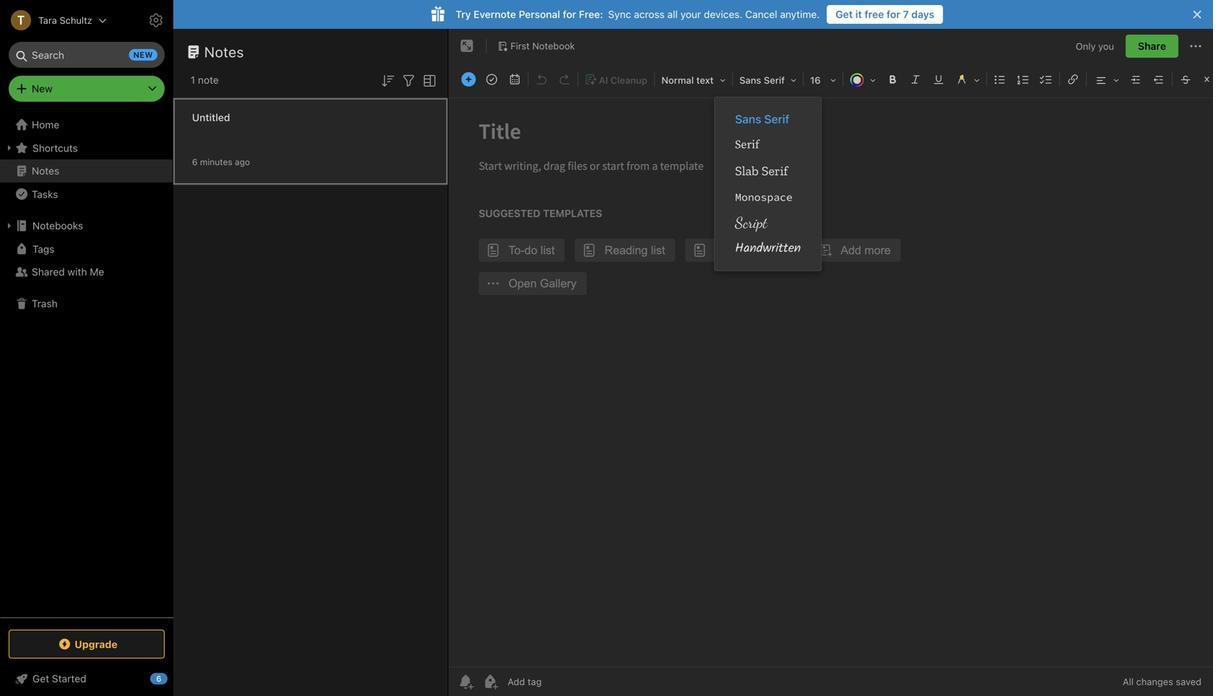Task type: vqa. For each thing, say whether or not it's contained in the screenshot.
Sans inside the Font family field
yes



Task type: describe. For each thing, give the bounding box(es) containing it.
sans inside the font family field
[[740, 75, 761, 86]]

tags
[[33, 243, 54, 255]]

devices.
[[704, 8, 743, 20]]

outdent image
[[1149, 69, 1169, 90]]

anytime.
[[780, 8, 820, 20]]

slab serif
[[735, 163, 788, 179]]

saved
[[1176, 677, 1202, 688]]

notebooks
[[33, 220, 83, 232]]

first notebook
[[511, 41, 575, 51]]

home link
[[0, 113, 173, 137]]

text
[[696, 75, 714, 86]]

sync
[[608, 8, 631, 20]]

ago
[[235, 157, 250, 167]]

only you
[[1076, 41, 1114, 51]]

notebook
[[532, 41, 575, 51]]

serif link
[[715, 132, 821, 158]]

tree containing home
[[0, 113, 173, 618]]

for for 7
[[887, 8, 901, 20]]

Add filters field
[[400, 71, 417, 89]]

changes
[[1136, 677, 1174, 688]]

Account field
[[0, 6, 107, 35]]

started
[[52, 673, 86, 685]]

serif inside the font family field
[[764, 75, 785, 86]]

bulleted list image
[[990, 69, 1010, 90]]

upgrade button
[[9, 631, 165, 659]]

task image
[[482, 69, 502, 90]]

More actions field
[[1187, 35, 1205, 58]]

new
[[32, 83, 53, 95]]

new
[[133, 50, 153, 60]]

Heading level field
[[657, 69, 731, 90]]

1
[[191, 74, 195, 86]]

shared with me link
[[0, 261, 173, 284]]

serif up serif link
[[764, 112, 790, 126]]

Note Editor text field
[[449, 98, 1213, 667]]

all
[[668, 8, 678, 20]]

get it free for 7 days
[[836, 8, 935, 20]]

monospace link
[[715, 184, 821, 210]]

Font family field
[[735, 69, 802, 90]]

handwritten
[[735, 239, 801, 259]]

1 note
[[191, 74, 219, 86]]

shortcuts button
[[0, 137, 173, 160]]

tasks button
[[0, 183, 173, 206]]

first
[[511, 41, 530, 51]]

get for get started
[[33, 673, 49, 685]]

add a reminder image
[[457, 674, 475, 691]]

shortcuts
[[33, 142, 78, 154]]

schultz
[[60, 15, 92, 26]]

superscript image
[[1199, 69, 1213, 90]]

free
[[865, 8, 884, 20]]

notebooks link
[[0, 215, 173, 238]]

share button
[[1126, 35, 1179, 58]]

Alignment field
[[1088, 69, 1125, 90]]

new search field
[[19, 42, 157, 68]]

note window element
[[449, 29, 1213, 697]]

trash link
[[0, 293, 173, 316]]

serif up slab
[[735, 138, 759, 152]]

bold image
[[883, 69, 903, 90]]

notes link
[[0, 160, 173, 183]]

all changes saved
[[1123, 677, 1202, 688]]

free:
[[579, 8, 603, 20]]

italic image
[[906, 69, 926, 90]]

click to collapse image
[[168, 670, 179, 688]]

notes inside tree
[[32, 165, 59, 177]]

tasks
[[32, 188, 58, 200]]

shared
[[32, 266, 65, 278]]

dropdown list menu
[[715, 106, 821, 262]]



Task type: locate. For each thing, give the bounding box(es) containing it.
1 for from the left
[[563, 8, 576, 20]]

sans serif inside the font family field
[[740, 75, 785, 86]]

try
[[456, 8, 471, 20]]

6 inside help and learning task checklist field
[[156, 675, 162, 684]]

personal
[[519, 8, 560, 20]]

1 vertical spatial sans
[[735, 112, 761, 126]]

get left started
[[33, 673, 49, 685]]

for left free:
[[563, 8, 576, 20]]

monospace
[[735, 190, 793, 204]]

1 vertical spatial sans serif
[[735, 112, 790, 126]]

days
[[912, 8, 935, 20]]

sans up serif link
[[735, 112, 761, 126]]

expand notebooks image
[[4, 220, 15, 232]]

first notebook button
[[493, 36, 580, 56]]

sans serif link
[[715, 106, 821, 132]]

sans up sans serif link
[[740, 75, 761, 86]]

new button
[[9, 76, 165, 102]]

0 vertical spatial sans
[[740, 75, 761, 86]]

1 vertical spatial get
[[33, 673, 49, 685]]

for left 7
[[887, 8, 901, 20]]

share
[[1138, 40, 1166, 52]]

try evernote personal for free: sync across all your devices. cancel anytime.
[[456, 8, 820, 20]]

serif down serif link
[[762, 163, 788, 179]]

untitled
[[192, 112, 230, 124]]

serif
[[764, 75, 785, 86], [764, 112, 790, 126], [735, 138, 759, 152], [762, 163, 788, 179]]

expand note image
[[459, 38, 476, 55]]

strikethrough image
[[1176, 69, 1196, 90]]

for for free:
[[563, 8, 576, 20]]

get started
[[33, 673, 86, 685]]

0 horizontal spatial get
[[33, 673, 49, 685]]

get inside button
[[836, 8, 853, 20]]

0 vertical spatial 6
[[192, 157, 198, 167]]

cancel
[[745, 8, 777, 20]]

script
[[735, 214, 767, 232]]

it
[[856, 8, 862, 20]]

checklist image
[[1036, 69, 1057, 90]]

Insert field
[[458, 69, 480, 90]]

sans serif inside dropdown list menu
[[735, 112, 790, 126]]

insert link image
[[1063, 69, 1083, 90]]

0 horizontal spatial for
[[563, 8, 576, 20]]

settings image
[[147, 12, 165, 29]]

slab
[[735, 163, 759, 179]]

home
[[32, 119, 59, 131]]

Search text field
[[19, 42, 155, 68]]

sans serif
[[740, 75, 785, 86], [735, 112, 790, 126]]

0 vertical spatial sans serif
[[740, 75, 785, 86]]

tags button
[[0, 238, 173, 261]]

sans
[[740, 75, 761, 86], [735, 112, 761, 126]]

notes up the tasks
[[32, 165, 59, 177]]

evernote
[[474, 8, 516, 20]]

indent image
[[1126, 69, 1146, 90]]

with
[[68, 266, 87, 278]]

get for get it free for 7 days
[[836, 8, 853, 20]]

across
[[634, 8, 665, 20]]

script handwritten
[[735, 214, 801, 259]]

sans serif up serif link
[[735, 112, 790, 126]]

Sort options field
[[379, 71, 397, 89]]

get inside help and learning task checklist field
[[33, 673, 49, 685]]

6
[[192, 157, 198, 167], [156, 675, 162, 684]]

1 horizontal spatial for
[[887, 8, 901, 20]]

Help and Learning task checklist field
[[0, 668, 173, 691]]

0 horizontal spatial notes
[[32, 165, 59, 177]]

slab serif link
[[715, 158, 821, 184]]

View options field
[[417, 71, 438, 89]]

notes up note
[[204, 43, 244, 60]]

add filters image
[[400, 72, 417, 89]]

trash
[[32, 298, 58, 310]]

only
[[1076, 41, 1096, 51]]

normal text
[[662, 75, 714, 86]]

7
[[903, 8, 909, 20]]

6 for 6 minutes ago
[[192, 157, 198, 167]]

for
[[563, 8, 576, 20], [887, 8, 901, 20]]

normal
[[662, 75, 694, 86]]

script link
[[715, 210, 821, 236]]

more actions image
[[1187, 38, 1205, 55]]

add tag image
[[482, 674, 499, 691]]

2 for from the left
[[887, 8, 901, 20]]

serif up sans serif link
[[764, 75, 785, 86]]

tara schultz
[[38, 15, 92, 26]]

1 horizontal spatial notes
[[204, 43, 244, 60]]

Add tag field
[[506, 676, 615, 689]]

me
[[90, 266, 104, 278]]

1 horizontal spatial 6
[[192, 157, 198, 167]]

upgrade
[[75, 639, 118, 651]]

6 minutes ago
[[192, 157, 250, 167]]

get it free for 7 days button
[[827, 5, 943, 24]]

shared with me
[[32, 266, 104, 278]]

get left the it at the top right
[[836, 8, 853, 20]]

calendar event image
[[505, 69, 525, 90]]

notes
[[204, 43, 244, 60], [32, 165, 59, 177]]

sans serif up sans serif link
[[740, 75, 785, 86]]

1 horizontal spatial get
[[836, 8, 853, 20]]

numbered list image
[[1013, 69, 1034, 90]]

0 vertical spatial get
[[836, 8, 853, 20]]

Highlight field
[[950, 69, 985, 90]]

for inside get it free for 7 days button
[[887, 8, 901, 20]]

0 horizontal spatial 6
[[156, 675, 162, 684]]

16
[[810, 75, 821, 86]]

all
[[1123, 677, 1134, 688]]

sans inside dropdown list menu
[[735, 112, 761, 126]]

6 for 6
[[156, 675, 162, 684]]

minutes
[[200, 157, 232, 167]]

note
[[198, 74, 219, 86]]

tara
[[38, 15, 57, 26]]

Font color field
[[845, 69, 881, 90]]

your
[[681, 8, 701, 20]]

6 left minutes
[[192, 157, 198, 167]]

1 vertical spatial 6
[[156, 675, 162, 684]]

tree
[[0, 113, 173, 618]]

handwritten link
[[715, 236, 821, 262]]

1 vertical spatial notes
[[32, 165, 59, 177]]

Font size field
[[805, 69, 841, 90]]

you
[[1099, 41, 1114, 51]]

underline image
[[929, 69, 949, 90]]

get
[[836, 8, 853, 20], [33, 673, 49, 685]]

0 vertical spatial notes
[[204, 43, 244, 60]]

6 left click to collapse icon
[[156, 675, 162, 684]]



